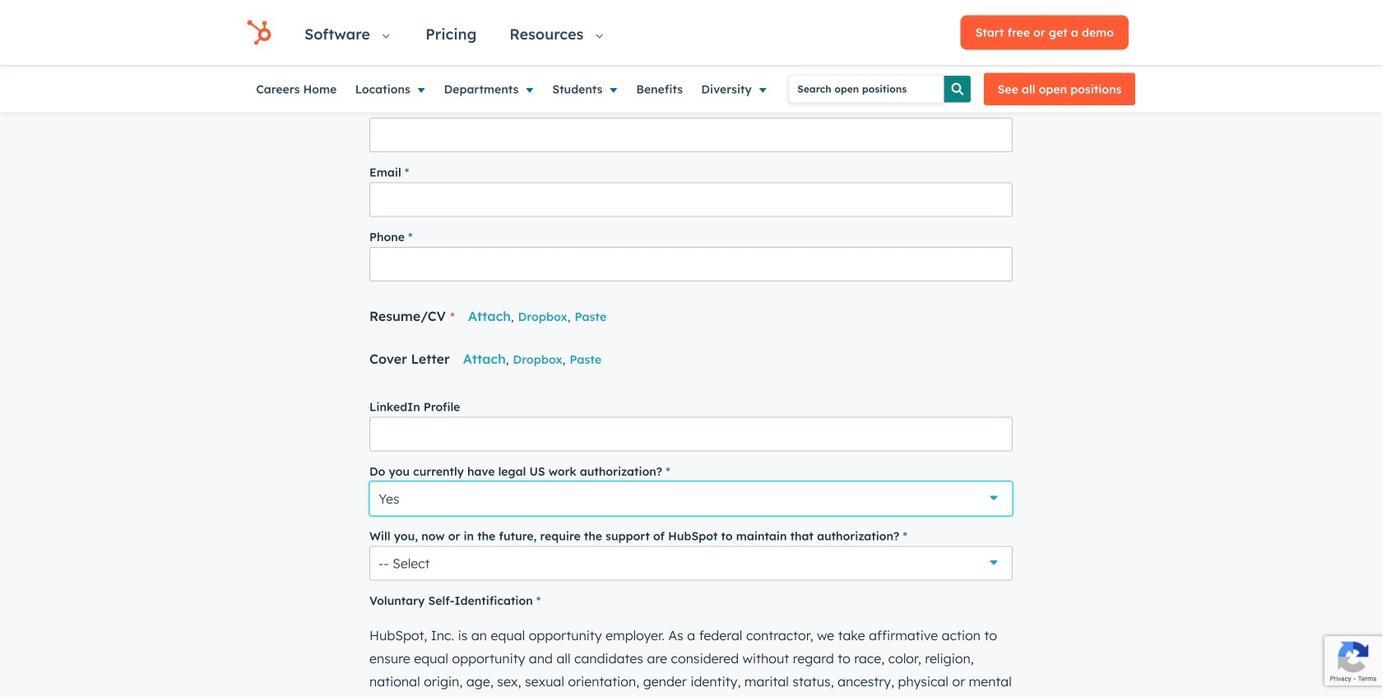 Task type: locate. For each thing, give the bounding box(es) containing it.
None email field
[[370, 182, 1013, 217]]

1 select text field from the top
[[370, 481, 1013, 516]]

0 vertical spatial select text field
[[370, 481, 1013, 516]]

Select text field
[[370, 481, 1013, 516], [370, 546, 1013, 581]]

1 vertical spatial select text field
[[370, 546, 1013, 581]]

None text field
[[370, 53, 1013, 88], [370, 118, 1013, 152], [370, 247, 1013, 281], [370, 417, 1013, 451], [370, 53, 1013, 88], [370, 118, 1013, 152], [370, 247, 1013, 281], [370, 417, 1013, 451]]

hubspot image
[[247, 20, 272, 45]]



Task type: describe. For each thing, give the bounding box(es) containing it.
Search all open positions search field
[[790, 76, 944, 103]]

2 select text field from the top
[[370, 546, 1013, 581]]

secondary menu menu bar
[[247, 66, 790, 112]]



Task type: vqa. For each thing, say whether or not it's contained in the screenshot.
email field
yes



